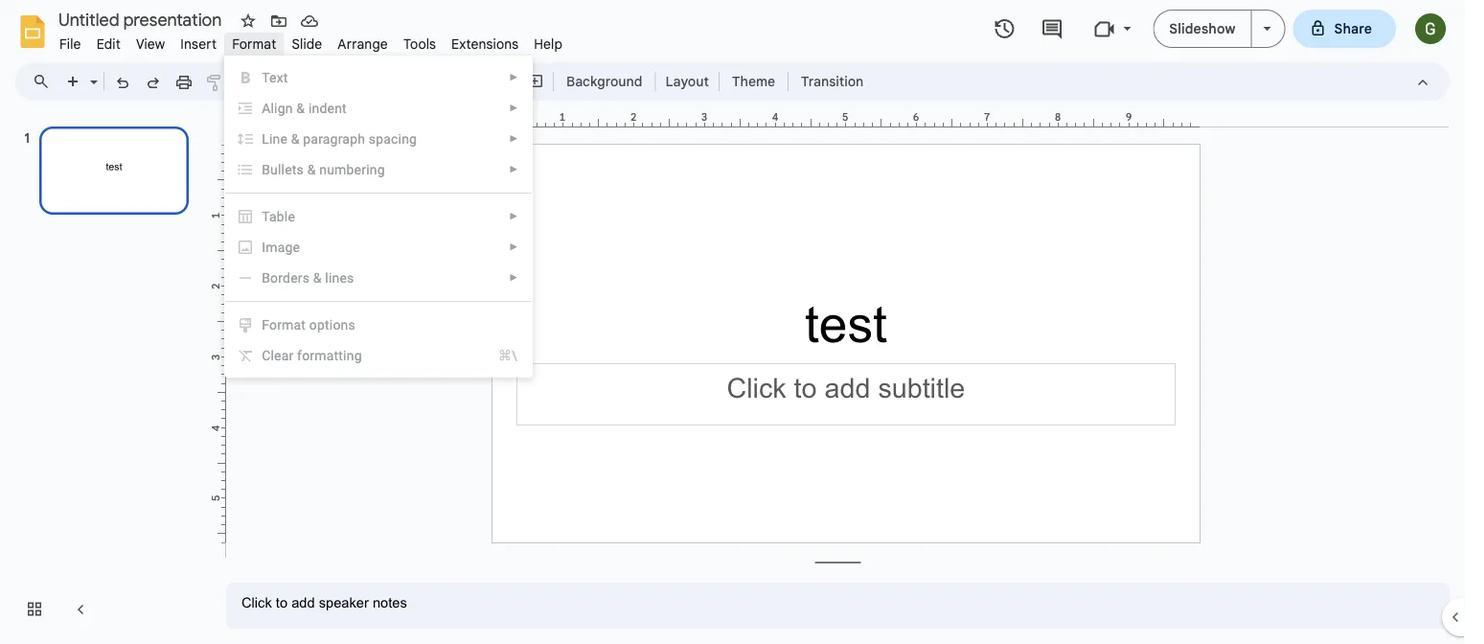 Task type: describe. For each thing, give the bounding box(es) containing it.
i
[[262, 239, 266, 255]]

Rename text field
[[52, 8, 233, 31]]

help menu item
[[527, 33, 570, 55]]

formatting
[[297, 347, 362, 363]]

table menu item
[[237, 207, 519, 226]]

2 ► from the top
[[509, 103, 519, 114]]

m
[[266, 239, 278, 255]]

align & indent a element
[[262, 100, 353, 116]]

slideshow button
[[1154, 10, 1252, 48]]

lign
[[271, 100, 293, 116]]

ine
[[269, 131, 288, 147]]

theme button
[[724, 67, 784, 96]]

menu containing text
[[224, 56, 533, 378]]

image m element
[[262, 239, 306, 255]]

age
[[278, 239, 300, 255]]

► for i
[[509, 242, 519, 253]]

view menu item
[[128, 33, 173, 55]]

line & paragraph spacing l element
[[262, 131, 423, 147]]

tools
[[403, 35, 436, 52]]

lear
[[271, 347, 294, 363]]

layout
[[666, 73, 709, 90]]

bullets & numbering t element
[[262, 162, 391, 177]]

i m age
[[262, 239, 300, 255]]

extensions menu item
[[444, 33, 527, 55]]

► for text
[[509, 72, 519, 83]]

slide
[[292, 35, 322, 52]]

a
[[262, 100, 271, 116]]

lines
[[325, 270, 354, 286]]

format options menu item
[[237, 315, 518, 335]]

share button
[[1294, 10, 1397, 48]]

3 ► from the top
[[509, 133, 519, 144]]

⌘\
[[498, 347, 518, 363]]

text s element
[[262, 69, 294, 85]]

format options \ element
[[262, 317, 361, 333]]

t
[[292, 162, 297, 177]]

borders & lines menu item
[[237, 268, 519, 288]]

bulle
[[262, 162, 292, 177]]

► for bulle
[[509, 164, 519, 175]]

share
[[1335, 20, 1373, 37]]

transition button
[[793, 67, 873, 96]]

c lear formatting
[[262, 347, 362, 363]]

spacing
[[369, 131, 417, 147]]

& inside menu item
[[313, 270, 322, 286]]

borders
[[262, 270, 310, 286]]

table
[[262, 208, 295, 224]]

format for format options
[[262, 317, 306, 333]]

l
[[262, 131, 269, 147]]

edit menu item
[[89, 33, 128, 55]]

slideshow
[[1170, 20, 1236, 37]]

layout button
[[660, 67, 715, 96]]

application containing slideshow
[[0, 0, 1466, 644]]

s
[[297, 162, 304, 177]]

bulle t s & numbering
[[262, 162, 385, 177]]



Task type: locate. For each thing, give the bounding box(es) containing it.
theme
[[732, 73, 776, 90]]

menu item containing a
[[225, 93, 532, 124]]

Menus field
[[24, 68, 66, 95]]

6 ► from the top
[[509, 242, 519, 253]]

format options
[[262, 317, 356, 333]]

text
[[262, 69, 288, 85]]

format
[[232, 35, 276, 52], [262, 317, 306, 333]]

help
[[534, 35, 563, 52]]

format inside format menu item
[[232, 35, 276, 52]]

menu item containing i
[[237, 238, 519, 257]]

& right lign
[[297, 100, 305, 116]]

menu item containing c
[[237, 346, 518, 365]]

l ine & paragraph spacing
[[262, 131, 417, 147]]

⌘backslash element
[[475, 346, 518, 365]]

insert menu item
[[173, 33, 224, 55]]

background button
[[558, 67, 651, 96]]

clear formatting c element
[[262, 347, 368, 363]]

a lign & indent
[[262, 100, 347, 116]]

menu item containing l
[[237, 129, 519, 149]]

background
[[567, 73, 643, 90]]

file menu item
[[52, 33, 89, 55]]

table 2 element
[[262, 208, 301, 224]]

0 vertical spatial format
[[232, 35, 276, 52]]

c
[[262, 347, 271, 363]]

► inside text menu item
[[509, 72, 519, 83]]

menu
[[224, 56, 533, 378]]

paragraph
[[303, 131, 365, 147]]

format for format
[[232, 35, 276, 52]]

view
[[136, 35, 165, 52]]

numbering
[[319, 162, 385, 177]]

format inside format options menu item
[[262, 317, 306, 333]]

► inside borders & lines menu item
[[509, 272, 519, 283]]

arrange
[[338, 35, 388, 52]]

► inside 'table' menu item
[[509, 211, 519, 222]]

slide menu item
[[284, 33, 330, 55]]

Star checkbox
[[235, 8, 262, 35]]

& right s
[[307, 162, 316, 177]]

1 vertical spatial format
[[262, 317, 306, 333]]

menu item up numbering
[[237, 129, 519, 149]]

arrange menu item
[[330, 33, 396, 55]]

borders & lines
[[262, 270, 354, 286]]

1 ► from the top
[[509, 72, 519, 83]]

transition
[[802, 73, 864, 90]]

menu bar
[[52, 25, 570, 57]]

menu bar banner
[[0, 0, 1466, 644]]

menu item
[[225, 93, 532, 124], [237, 129, 519, 149], [237, 160, 519, 179], [237, 238, 519, 257], [237, 346, 518, 365]]

text menu item
[[225, 62, 532, 93]]

application
[[0, 0, 1466, 644]]

& left lines at the top of the page
[[313, 270, 322, 286]]

menu item containing bulle
[[237, 160, 519, 179]]

4 ► from the top
[[509, 164, 519, 175]]

► for table
[[509, 211, 519, 222]]

format up lear
[[262, 317, 306, 333]]

menu bar inside menu bar 'banner'
[[52, 25, 570, 57]]

options
[[309, 317, 356, 333]]

7 ► from the top
[[509, 272, 519, 283]]

5 ► from the top
[[509, 211, 519, 222]]

tools menu item
[[396, 33, 444, 55]]

new slide with layout image
[[85, 69, 98, 76]]

navigation
[[0, 108, 211, 644]]

file
[[59, 35, 81, 52]]

extensions
[[452, 35, 519, 52]]

menu bar containing file
[[52, 25, 570, 57]]

presentation options image
[[1264, 27, 1272, 31]]

&
[[297, 100, 305, 116], [291, 131, 300, 147], [307, 162, 316, 177], [313, 270, 322, 286]]

format menu item
[[224, 33, 284, 55]]

& right ine
[[291, 131, 300, 147]]

insert
[[181, 35, 217, 52]]

menu item up spacing
[[225, 93, 532, 124]]

menu item down spacing
[[237, 160, 519, 179]]

indent
[[309, 100, 347, 116]]

menu item up borders & lines menu item
[[237, 238, 519, 257]]

main toolbar
[[57, 67, 873, 96]]

►
[[509, 72, 519, 83], [509, 103, 519, 114], [509, 133, 519, 144], [509, 164, 519, 175], [509, 211, 519, 222], [509, 242, 519, 253], [509, 272, 519, 283]]

► for borders & lines
[[509, 272, 519, 283]]

borders & lines q element
[[262, 270, 360, 286]]

format down star option
[[232, 35, 276, 52]]

menu item down format options menu item
[[237, 346, 518, 365]]

edit
[[96, 35, 121, 52]]



Task type: vqa. For each thing, say whether or not it's contained in the screenshot.
Import Theme button
no



